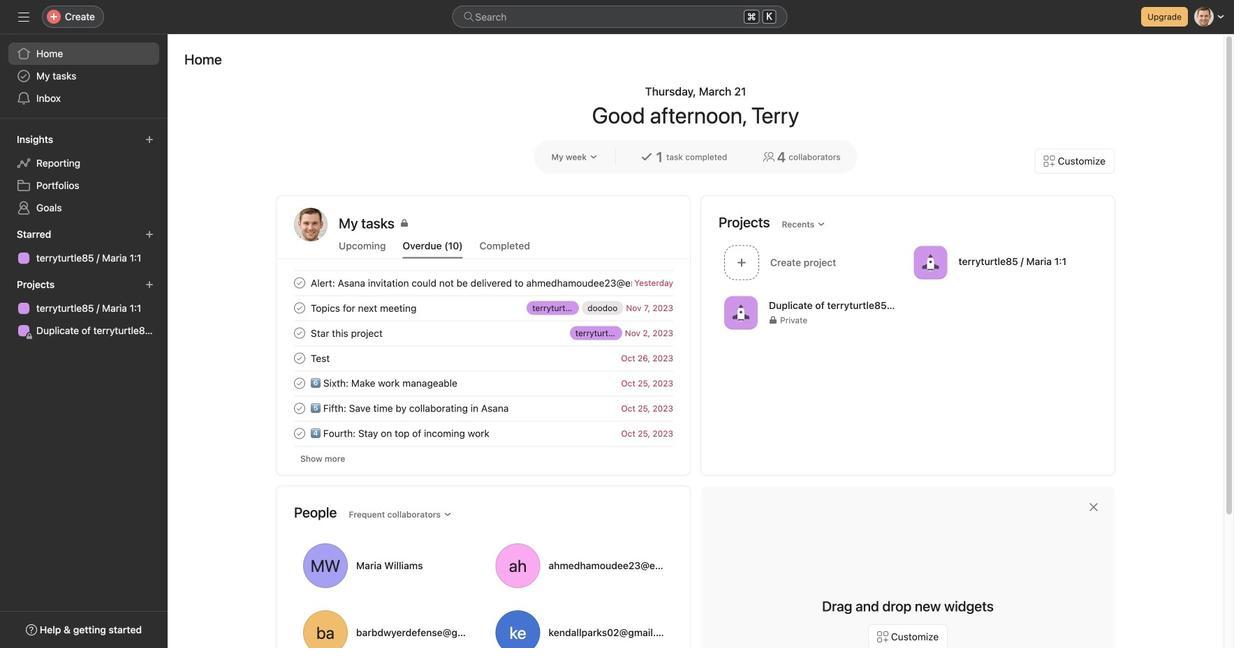 Task type: vqa. For each thing, say whether or not it's contained in the screenshot.
the Completed tasks
no



Task type: describe. For each thing, give the bounding box(es) containing it.
3 mark complete checkbox from the top
[[291, 325, 308, 342]]

6 mark complete checkbox from the top
[[291, 401, 308, 417]]

Search tasks, projects, and more text field
[[452, 6, 788, 28]]

new insights image
[[145, 136, 154, 144]]

starred element
[[0, 222, 168, 272]]

4 mark complete image from the top
[[291, 426, 308, 443]]

projects element
[[0, 272, 168, 345]]

Mark complete checkbox
[[291, 426, 308, 443]]

insights element
[[0, 127, 168, 222]]

5 mark complete checkbox from the top
[[291, 375, 308, 392]]

rocket image
[[733, 305, 750, 322]]

1 mark complete checkbox from the top
[[291, 275, 308, 292]]

add items to starred image
[[145, 231, 154, 239]]



Task type: locate. For each thing, give the bounding box(es) containing it.
2 mark complete checkbox from the top
[[291, 300, 308, 317]]

3 mark complete image from the top
[[291, 375, 308, 392]]

4 mark complete checkbox from the top
[[291, 350, 308, 367]]

1 vertical spatial mark complete image
[[291, 325, 308, 342]]

None field
[[452, 6, 788, 28]]

list item
[[719, 242, 908, 284], [277, 271, 690, 296], [277, 296, 690, 321], [277, 321, 690, 346], [277, 346, 690, 371], [277, 371, 690, 396], [277, 396, 690, 422], [277, 422, 690, 447]]

1 mark complete image from the top
[[291, 300, 308, 317]]

0 vertical spatial mark complete image
[[291, 300, 308, 317]]

2 vertical spatial mark complete image
[[291, 375, 308, 392]]

2 mark complete image from the top
[[291, 325, 308, 342]]

mark complete image
[[291, 275, 308, 292], [291, 350, 308, 367], [291, 401, 308, 417], [291, 426, 308, 443]]

1 mark complete image from the top
[[291, 275, 308, 292]]

view profile image
[[294, 208, 328, 242]]

mark complete image
[[291, 300, 308, 317], [291, 325, 308, 342], [291, 375, 308, 392]]

global element
[[0, 34, 168, 118]]

hide sidebar image
[[18, 11, 29, 22]]

2 mark complete image from the top
[[291, 350, 308, 367]]

new project or portfolio image
[[145, 281, 154, 289]]

Mark complete checkbox
[[291, 275, 308, 292], [291, 300, 308, 317], [291, 325, 308, 342], [291, 350, 308, 367], [291, 375, 308, 392], [291, 401, 308, 417]]

rocket image
[[922, 255, 939, 271]]

dismiss image
[[1088, 502, 1100, 513]]

3 mark complete image from the top
[[291, 401, 308, 417]]



